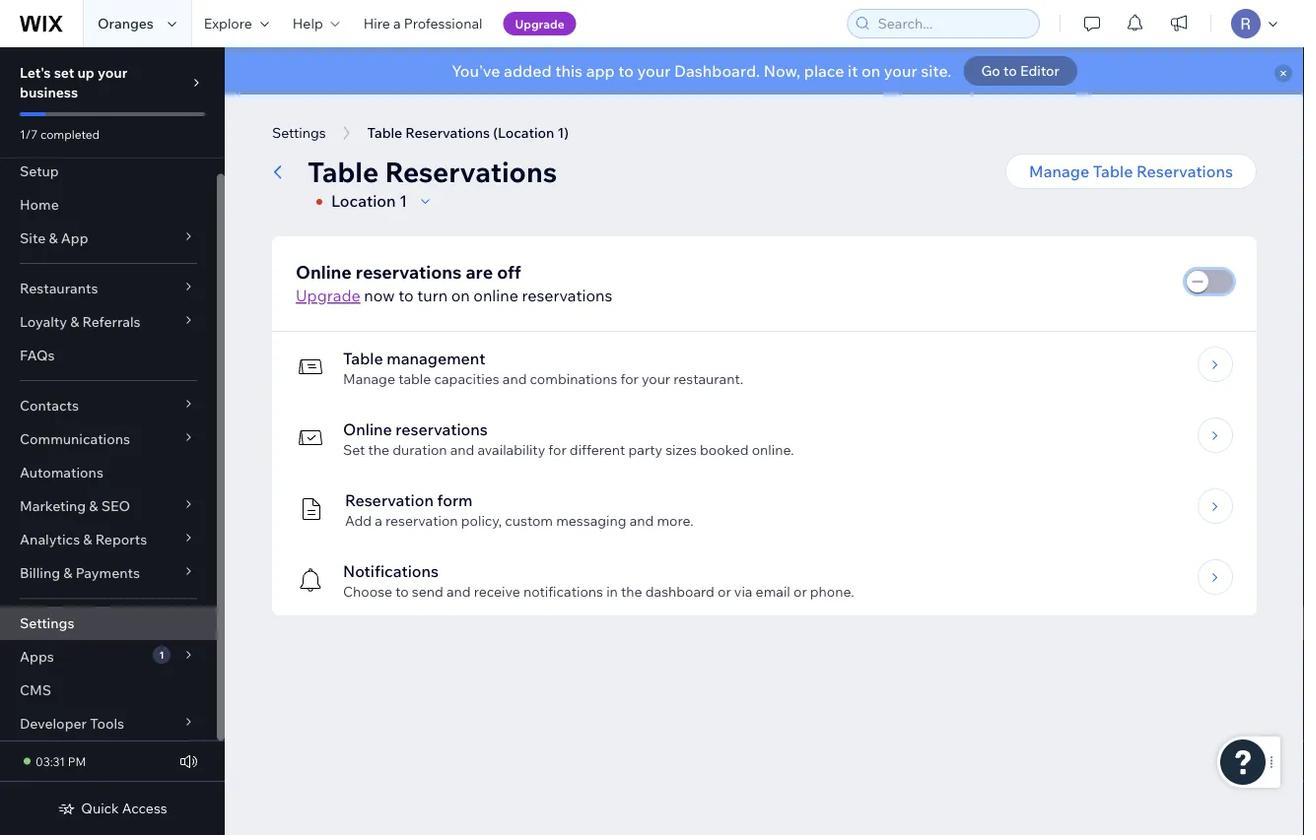 Task type: describe. For each thing, give the bounding box(es) containing it.
dashboard
[[645, 584, 715, 601]]

different
[[570, 442, 625, 459]]

set
[[343, 442, 365, 459]]

quick access
[[81, 800, 167, 818]]

settings link
[[0, 607, 217, 641]]

setup
[[20, 163, 59, 180]]

let's set up your business
[[20, 64, 127, 101]]

reports
[[95, 531, 147, 549]]

online reservations set the duration and availability for different party sizes booked online.
[[343, 420, 794, 459]]

referrals
[[82, 313, 141, 331]]

reservations for online reservations
[[396, 420, 488, 440]]

contacts
[[20, 397, 79, 415]]

send
[[412, 584, 443, 601]]

1 vertical spatial reservations
[[522, 286, 613, 306]]

off
[[497, 261, 521, 283]]

and inside 'notifications choose to send and receive notifications in the dashboard or via email or phone.'
[[447, 584, 471, 601]]

are
[[466, 261, 493, 283]]

& for billing
[[63, 565, 72, 582]]

on inside "online reservations are off upgrade now to turn on online reservations"
[[451, 286, 470, 306]]

it
[[848, 61, 858, 81]]

online
[[473, 286, 518, 306]]

analytics
[[20, 531, 80, 549]]

add
[[345, 513, 372, 530]]

quick
[[81, 800, 119, 818]]

table for table reservations
[[308, 154, 379, 189]]

to inside 'notifications choose to send and receive notifications in the dashboard or via email or phone.'
[[396, 584, 409, 601]]

2 or from the left
[[793, 584, 807, 601]]

developer tools button
[[0, 708, 217, 741]]

hire a professional link
[[352, 0, 494, 47]]

reservations for online reservations are off
[[356, 261, 462, 283]]

apps
[[20, 649, 54, 666]]

capacities
[[434, 371, 499, 388]]

receive
[[474, 584, 520, 601]]

oranges
[[98, 15, 154, 32]]

form
[[437, 491, 473, 511]]

explore
[[204, 15, 252, 32]]

combinations
[[530, 371, 617, 388]]

& for analytics
[[83, 531, 92, 549]]

upgrade button
[[503, 12, 576, 35]]

table reservations (location 1)
[[367, 124, 569, 141]]

completed
[[40, 127, 100, 141]]

notifications
[[523, 584, 603, 601]]

03:31 pm
[[35, 755, 86, 769]]

notifications
[[343, 562, 439, 582]]

up
[[77, 64, 94, 81]]

table for table reservations (location 1)
[[367, 124, 402, 141]]

let's
[[20, 64, 51, 81]]

manage inside table management manage table capacities and combinations for your restaurant.
[[343, 371, 395, 388]]

1)
[[557, 124, 569, 141]]

party
[[628, 442, 662, 459]]

to inside button
[[1004, 62, 1017, 79]]

marketing & seo button
[[0, 490, 217, 523]]

settings for the settings link
[[20, 615, 74, 632]]

cms link
[[0, 674, 217, 708]]

upgrade link
[[296, 286, 360, 306]]

duration
[[393, 442, 447, 459]]

you've
[[451, 61, 500, 81]]

editor
[[1020, 62, 1060, 79]]

upgrade inside button
[[515, 16, 565, 31]]

added
[[504, 61, 552, 81]]

reservations for table reservations (location 1)
[[405, 124, 490, 141]]

your inside table management manage table capacities and combinations for your restaurant.
[[642, 371, 670, 388]]

a inside reservation form add a reservation policy, custom messaging and more.
[[375, 513, 382, 530]]

for for reservations
[[548, 442, 567, 459]]

reservations for table reservations
[[385, 154, 557, 189]]

now,
[[764, 61, 801, 81]]

faqs
[[20, 347, 55, 364]]

via
[[734, 584, 753, 601]]

communications
[[20, 431, 130, 448]]

& for loyalty
[[70, 313, 79, 331]]

location 1
[[331, 191, 407, 211]]

and inside the online reservations set the duration and availability for different party sizes booked online.
[[450, 442, 474, 459]]

quick access button
[[58, 800, 167, 818]]

online for online reservations are off
[[296, 261, 352, 283]]

developer tools
[[20, 716, 124, 733]]

payments
[[76, 565, 140, 582]]

upgrade inside "online reservations are off upgrade now to turn on online reservations"
[[296, 286, 360, 306]]

this
[[555, 61, 583, 81]]

Search... field
[[872, 10, 1033, 37]]

location
[[331, 191, 396, 211]]

1/7
[[20, 127, 38, 141]]

table management manage table capacities and combinations for your restaurant.
[[343, 349, 743, 388]]

more.
[[657, 513, 694, 530]]

messaging
[[556, 513, 626, 530]]

turn
[[417, 286, 448, 306]]

management
[[387, 349, 485, 369]]



Task type: locate. For each thing, give the bounding box(es) containing it.
upgrade
[[515, 16, 565, 31], [296, 286, 360, 306]]

1 vertical spatial for
[[548, 442, 567, 459]]

communications button
[[0, 423, 217, 456]]

1 vertical spatial settings
[[20, 615, 74, 632]]

1 vertical spatial on
[[451, 286, 470, 306]]

app
[[61, 230, 88, 247]]

now
[[364, 286, 395, 306]]

setup link
[[0, 155, 217, 188]]

1 horizontal spatial manage
[[1029, 162, 1089, 181]]

2 vertical spatial reservations
[[396, 420, 488, 440]]

choose
[[343, 584, 392, 601]]

1 or from the left
[[718, 584, 731, 601]]

a right "hire"
[[393, 15, 401, 32]]

home
[[20, 196, 59, 213]]

for inside the online reservations set the duration and availability for different party sizes booked online.
[[548, 442, 567, 459]]

settings inside sidebar element
[[20, 615, 74, 632]]

hire a professional
[[363, 15, 482, 32]]

the inside 'notifications choose to send and receive notifications in the dashboard or via email or phone.'
[[621, 584, 642, 601]]

1 horizontal spatial for
[[620, 371, 639, 388]]

or left via
[[718, 584, 731, 601]]

marketing
[[20, 498, 86, 515]]

0 vertical spatial on
[[862, 61, 880, 81]]

online inside the online reservations set the duration and availability for different party sizes booked online.
[[343, 420, 392, 440]]

loyalty & referrals
[[20, 313, 141, 331]]

1 vertical spatial the
[[621, 584, 642, 601]]

your right 'up'
[[98, 64, 127, 81]]

faqs link
[[0, 339, 217, 373]]

sidebar element
[[0, 47, 225, 836]]

and left more. at bottom
[[630, 513, 654, 530]]

& inside popup button
[[89, 498, 98, 515]]

1 vertical spatial a
[[375, 513, 382, 530]]

a right add
[[375, 513, 382, 530]]

restaurants button
[[0, 272, 217, 306]]

to right go
[[1004, 62, 1017, 79]]

1 right location at the top left
[[399, 191, 407, 211]]

and
[[503, 371, 527, 388], [450, 442, 474, 459], [630, 513, 654, 530], [447, 584, 471, 601]]

and inside reservation form add a reservation policy, custom messaging and more.
[[630, 513, 654, 530]]

& right billing
[[63, 565, 72, 582]]

0 horizontal spatial manage
[[343, 371, 395, 388]]

settings inside button
[[272, 124, 326, 141]]

0 vertical spatial manage
[[1029, 162, 1089, 181]]

site.
[[921, 61, 952, 81]]

and right capacities
[[503, 371, 527, 388]]

online for online reservations
[[343, 420, 392, 440]]

manage inside manage table reservations button
[[1029, 162, 1089, 181]]

to left turn
[[398, 286, 414, 306]]

settings
[[272, 124, 326, 141], [20, 615, 74, 632]]

the inside the online reservations set the duration and availability for different party sizes booked online.
[[368, 442, 389, 459]]

0 vertical spatial 1
[[399, 191, 407, 211]]

on right turn
[[451, 286, 470, 306]]

reservations
[[356, 261, 462, 283], [522, 286, 613, 306], [396, 420, 488, 440]]

contacts button
[[0, 389, 217, 423]]

upgrade left now
[[296, 286, 360, 306]]

the
[[368, 442, 389, 459], [621, 584, 642, 601]]

your
[[637, 61, 671, 81], [884, 61, 917, 81], [98, 64, 127, 81], [642, 371, 670, 388]]

& inside dropdown button
[[83, 531, 92, 549]]

settings button
[[262, 118, 336, 148]]

your inside "let's set up your business"
[[98, 64, 127, 81]]

online up upgrade link
[[296, 261, 352, 283]]

1 horizontal spatial on
[[862, 61, 880, 81]]

1 inside sidebar element
[[159, 649, 164, 661]]

reservations up turn
[[356, 261, 462, 283]]

& right site
[[49, 230, 58, 247]]

set
[[54, 64, 74, 81]]

home link
[[0, 188, 217, 222]]

online inside "online reservations are off upgrade now to turn on online reservations"
[[296, 261, 352, 283]]

settings for settings button
[[272, 124, 326, 141]]

billing & payments
[[20, 565, 140, 582]]

online up set
[[343, 420, 392, 440]]

0 vertical spatial a
[[393, 15, 401, 32]]

booked
[[700, 442, 749, 459]]

policy,
[[461, 513, 502, 530]]

1 horizontal spatial settings
[[272, 124, 326, 141]]

billing & payments button
[[0, 557, 217, 590]]

location 1 button
[[308, 189, 437, 214]]

0 horizontal spatial for
[[548, 442, 567, 459]]

and inside table management manage table capacities and combinations for your restaurant.
[[503, 371, 527, 388]]

pm
[[68, 755, 86, 769]]

cms
[[20, 682, 51, 699]]

manage
[[1029, 162, 1089, 181], [343, 371, 395, 388]]

go to editor button
[[963, 56, 1077, 86]]

automations
[[20, 464, 103, 482]]

business
[[20, 84, 78, 101]]

1 down the settings link
[[159, 649, 164, 661]]

0 horizontal spatial on
[[451, 286, 470, 306]]

1 horizontal spatial 1
[[399, 191, 407, 211]]

restaurant.
[[674, 371, 743, 388]]

0 vertical spatial the
[[368, 442, 389, 459]]

1 vertical spatial upgrade
[[296, 286, 360, 306]]

and right send
[[447, 584, 471, 601]]

0 horizontal spatial 1
[[159, 649, 164, 661]]

table
[[398, 371, 431, 388]]

online.
[[752, 442, 794, 459]]

or
[[718, 584, 731, 601], [793, 584, 807, 601]]

on inside alert
[[862, 61, 880, 81]]

0 vertical spatial settings
[[272, 124, 326, 141]]

loyalty & referrals button
[[0, 306, 217, 339]]

1/7 completed
[[20, 127, 100, 141]]

the right in on the left bottom
[[621, 584, 642, 601]]

phone.
[[810, 584, 854, 601]]

0 vertical spatial online
[[296, 261, 352, 283]]

0 vertical spatial for
[[620, 371, 639, 388]]

03:31
[[35, 755, 65, 769]]

& right loyalty
[[70, 313, 79, 331]]

1 horizontal spatial the
[[621, 584, 642, 601]]

to inside "online reservations are off upgrade now to turn on online reservations"
[[398, 286, 414, 306]]

reservations up duration
[[396, 420, 488, 440]]

& left seo
[[89, 498, 98, 515]]

hire
[[363, 15, 390, 32]]

reservations
[[405, 124, 490, 141], [385, 154, 557, 189], [1137, 162, 1233, 181]]

0 horizontal spatial settings
[[20, 615, 74, 632]]

on right it
[[862, 61, 880, 81]]

email
[[756, 584, 790, 601]]

you've added this app to your dashboard. now, place it on your site. alert
[[225, 47, 1304, 95]]

you've added this app to your dashboard. now, place it on your site.
[[451, 61, 952, 81]]

0 vertical spatial reservations
[[356, 261, 462, 283]]

table reservations (location 1) button
[[357, 118, 579, 148]]

table for table management manage table capacities and combinations for your restaurant.
[[343, 349, 383, 369]]

0 horizontal spatial upgrade
[[296, 286, 360, 306]]

in
[[606, 584, 618, 601]]

1 horizontal spatial a
[[393, 15, 401, 32]]

for right combinations
[[620, 371, 639, 388]]

& left reports
[[83, 531, 92, 549]]

1 vertical spatial online
[[343, 420, 392, 440]]

to down notifications
[[396, 584, 409, 601]]

1
[[399, 191, 407, 211], [159, 649, 164, 661]]

site
[[20, 230, 46, 247]]

0 horizontal spatial the
[[368, 442, 389, 459]]

a
[[393, 15, 401, 32], [375, 513, 382, 530]]

access
[[122, 800, 167, 818]]

& for marketing
[[89, 498, 98, 515]]

developer
[[20, 716, 87, 733]]

upgrade up 'added'
[[515, 16, 565, 31]]

& for site
[[49, 230, 58, 247]]

app
[[586, 61, 615, 81]]

(location
[[493, 124, 554, 141]]

your right app
[[637, 61, 671, 81]]

for inside table management manage table capacities and combinations for your restaurant.
[[620, 371, 639, 388]]

1 vertical spatial 1
[[159, 649, 164, 661]]

loyalty
[[20, 313, 67, 331]]

online reservations are off upgrade now to turn on online reservations
[[296, 261, 613, 306]]

help button
[[281, 0, 352, 47]]

analytics & reports
[[20, 531, 147, 549]]

a inside 'link'
[[393, 15, 401, 32]]

table reservations
[[308, 154, 557, 189]]

custom
[[505, 513, 553, 530]]

1 horizontal spatial or
[[793, 584, 807, 601]]

reservation form add a reservation policy, custom messaging and more.
[[345, 491, 694, 530]]

or right email
[[793, 584, 807, 601]]

1 vertical spatial manage
[[343, 371, 395, 388]]

site & app button
[[0, 222, 217, 255]]

and right duration
[[450, 442, 474, 459]]

manage table reservations button
[[1006, 154, 1257, 189]]

0 vertical spatial upgrade
[[515, 16, 565, 31]]

1 horizontal spatial upgrade
[[515, 16, 565, 31]]

table
[[367, 124, 402, 141], [308, 154, 379, 189], [1093, 162, 1133, 181], [343, 349, 383, 369]]

your left site.
[[884, 61, 917, 81]]

billing
[[20, 565, 60, 582]]

reservation
[[385, 513, 458, 530]]

to right app
[[618, 61, 634, 81]]

go
[[981, 62, 1000, 79]]

availability
[[478, 442, 545, 459]]

0 horizontal spatial a
[[375, 513, 382, 530]]

dashboard.
[[674, 61, 760, 81]]

0 horizontal spatial or
[[718, 584, 731, 601]]

your left restaurant.
[[642, 371, 670, 388]]

manage table reservations
[[1029, 162, 1233, 181]]

table inside table management manage table capacities and combinations for your restaurant.
[[343, 349, 383, 369]]

seo
[[101, 498, 130, 515]]

reservations inside the online reservations set the duration and availability for different party sizes booked online.
[[396, 420, 488, 440]]

1 inside button
[[399, 191, 407, 211]]

the right set
[[368, 442, 389, 459]]

for for management
[[620, 371, 639, 388]]

for left different
[[548, 442, 567, 459]]

to
[[618, 61, 634, 81], [1004, 62, 1017, 79], [398, 286, 414, 306], [396, 584, 409, 601]]

reservations right online
[[522, 286, 613, 306]]



Task type: vqa. For each thing, say whether or not it's contained in the screenshot.


